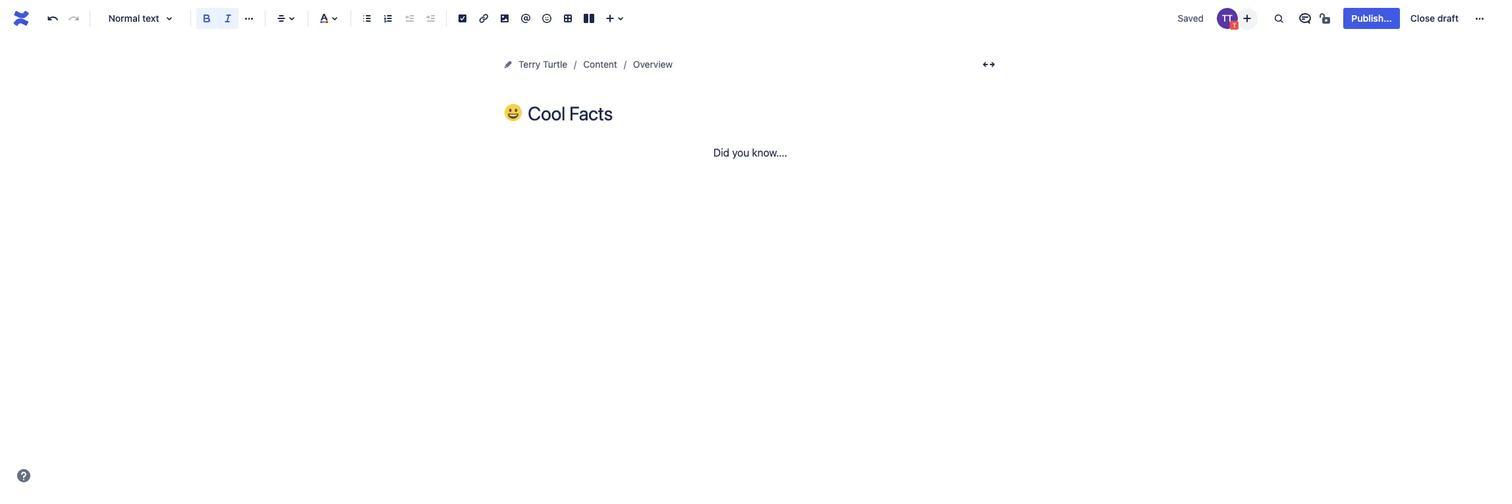 Task type: vqa. For each thing, say whether or not it's contained in the screenshot.
VISIT at the left bottom of page
no



Task type: describe. For each thing, give the bounding box(es) containing it.
undo ⌘z image
[[45, 11, 61, 26]]

align center image
[[274, 11, 289, 26]]

bold ⌘b image
[[199, 11, 215, 26]]

normal
[[108, 13, 140, 24]]

help image
[[16, 469, 32, 484]]

did you know….
[[714, 147, 788, 159]]

draft
[[1438, 13, 1459, 24]]

more image
[[1473, 11, 1488, 26]]

saved
[[1178, 13, 1204, 24]]

emoji image
[[539, 11, 555, 26]]

normal text
[[108, 13, 159, 24]]

text
[[142, 13, 159, 24]]

you
[[733, 147, 750, 159]]

did
[[714, 147, 730, 159]]

terry
[[519, 59, 541, 70]]

numbered list ⌘⇧7 image
[[380, 11, 396, 26]]

make page full-width image
[[982, 57, 997, 73]]

know….
[[752, 147, 788, 159]]

add image, video, or file image
[[497, 11, 513, 26]]

confluence image
[[11, 8, 32, 29]]

confluence image
[[11, 8, 32, 29]]

no restrictions image
[[1319, 11, 1335, 26]]

indent tab image
[[423, 11, 438, 26]]

link image
[[476, 11, 492, 26]]

move this page image
[[503, 59, 513, 70]]

normal text button
[[96, 4, 185, 33]]

invite to edit image
[[1240, 10, 1256, 26]]

table image
[[560, 11, 576, 26]]

overview
[[633, 59, 673, 70]]

layouts image
[[581, 11, 597, 26]]

outdent ⇧tab image
[[401, 11, 417, 26]]

terry turtle link
[[519, 57, 568, 73]]

more formatting image
[[241, 11, 257, 26]]



Task type: locate. For each thing, give the bounding box(es) containing it.
comment icon image
[[1298, 11, 1314, 26]]

close draft button
[[1403, 8, 1467, 29]]

action item image
[[455, 11, 471, 26]]

redo ⌘⇧z image
[[66, 11, 82, 26]]

content
[[584, 59, 618, 70]]

terry turtle
[[519, 59, 568, 70]]

close
[[1411, 13, 1436, 24]]

mention image
[[518, 11, 534, 26]]

terry turtle image
[[1218, 8, 1239, 29]]

content link
[[584, 57, 618, 73]]

publish... button
[[1344, 8, 1401, 29]]

turtle
[[543, 59, 568, 70]]

bullet list ⌘⇧8 image
[[359, 11, 375, 26]]

publish...
[[1352, 13, 1393, 24]]

find and replace image
[[1272, 11, 1288, 26]]

close draft
[[1411, 13, 1459, 24]]

:grinning: image
[[505, 104, 522, 121], [505, 104, 522, 121]]

Main content area, start typing to enter text. text field
[[500, 144, 1001, 162]]

italic ⌘i image
[[220, 11, 236, 26]]

overview link
[[633, 57, 673, 73]]

Give this page a title text field
[[528, 103, 1001, 125]]



